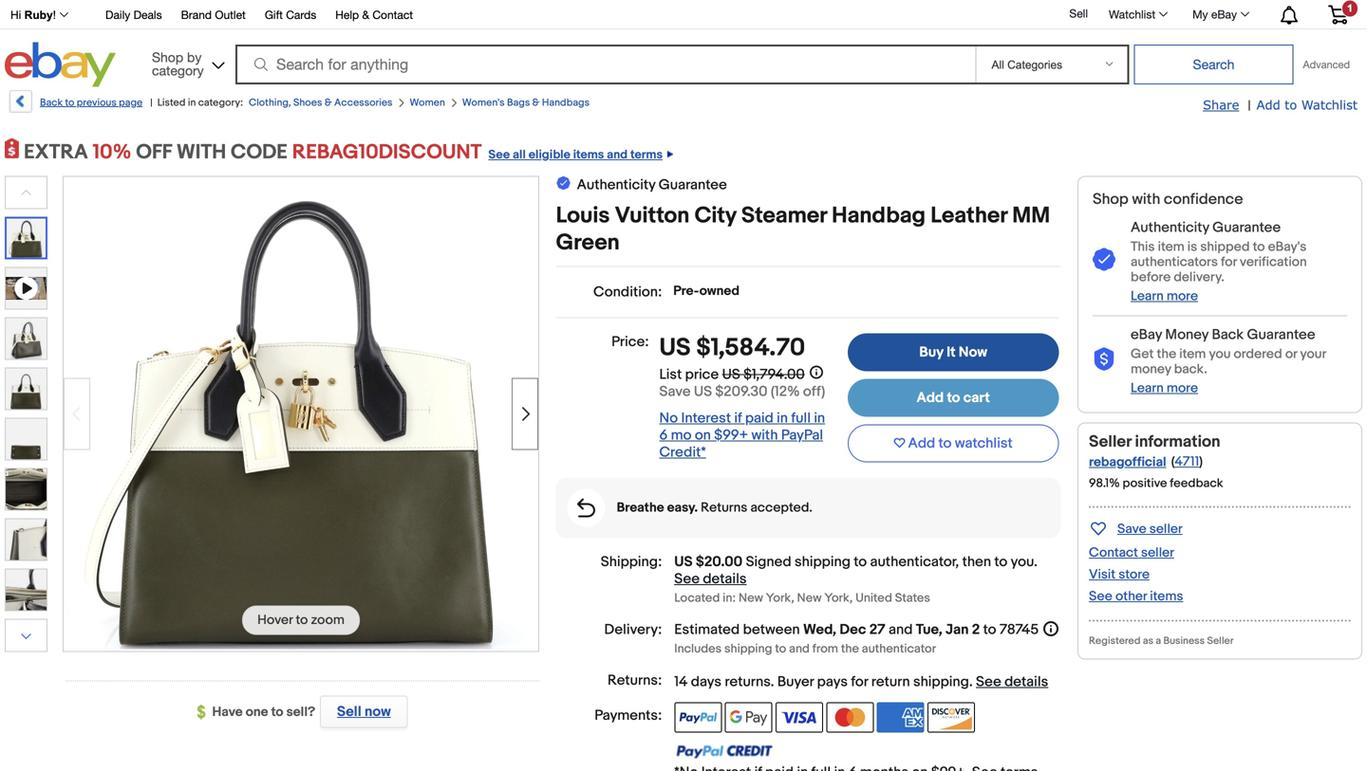 Task type: vqa. For each thing, say whether or not it's contained in the screenshot.
Tools
no



Task type: locate. For each thing, give the bounding box(es) containing it.
now
[[365, 704, 391, 721]]

rebagofficial
[[1089, 455, 1166, 471]]

sell?
[[286, 705, 315, 721]]

more down delivery.
[[1167, 289, 1198, 305]]

item left is at the right of the page
[[1158, 239, 1185, 255]]

save inside us $1,584.70 main content
[[659, 383, 691, 401]]

you inside "us $20.00 signed shipping to authenticator, then to you . see details located in: new york, new york, united states"
[[1011, 554, 1034, 571]]

1 vertical spatial see details link
[[976, 674, 1048, 691]]

0 horizontal spatial items
[[573, 148, 604, 162]]

1 horizontal spatial watchlist
[[1301, 97, 1358, 112]]

to left cart
[[947, 390, 960, 407]]

1 vertical spatial sell
[[337, 704, 361, 721]]

1 vertical spatial guarantee
[[1212, 219, 1281, 236]]

2 vertical spatial guarantee
[[1247, 327, 1315, 344]]

2 learn from the top
[[1131, 381, 1164, 397]]

by
[[187, 49, 202, 65]]

more inside the authenticity guarantee this item is shipped to ebay's authenticators for verification before delivery. learn more
[[1167, 289, 1198, 305]]

0 vertical spatial the
[[1157, 346, 1176, 363]]

learn more link for this
[[1131, 289, 1198, 305]]

guarantee up "shipped"
[[1212, 219, 1281, 236]]

sell left the now on the left
[[337, 704, 361, 721]]

. right then
[[1034, 554, 1037, 571]]

with
[[1132, 190, 1160, 209], [751, 427, 778, 444]]

the down dec
[[841, 642, 859, 657]]

1 horizontal spatial save
[[1117, 522, 1146, 538]]

watchlist
[[1109, 8, 1155, 21], [1301, 97, 1358, 112]]

. up discover image
[[969, 674, 973, 691]]

0 vertical spatial ebay
[[1211, 8, 1237, 21]]

1 horizontal spatial details
[[1005, 674, 1048, 691]]

0 horizontal spatial the
[[841, 642, 859, 657]]

off
[[136, 140, 172, 165]]

0 horizontal spatial with
[[751, 427, 778, 444]]

us up list
[[659, 334, 691, 363]]

authenticity down shop with confidence
[[1131, 219, 1209, 236]]

1 horizontal spatial shipping
[[795, 554, 851, 571]]

sell left watchlist 'link'
[[1069, 7, 1088, 20]]

$209.30
[[715, 383, 768, 401]]

guarantee inside us $1,584.70 main content
[[659, 177, 727, 194]]

store
[[1119, 567, 1150, 583]]

back left previous on the top left of page
[[40, 97, 63, 109]]

us left $20.00 at right
[[674, 554, 693, 571]]

1 horizontal spatial contact
[[1089, 545, 1138, 561]]

0 horizontal spatial new
[[739, 591, 763, 606]]

contact
[[373, 8, 413, 21], [1089, 545, 1138, 561]]

items right eligible
[[573, 148, 604, 162]]

0 vertical spatial shop
[[152, 49, 183, 65]]

us
[[659, 334, 691, 363], [722, 366, 740, 383], [694, 383, 712, 401], [674, 554, 693, 571]]

information
[[1135, 432, 1220, 452]]

help & contact
[[335, 8, 413, 21]]

wed,
[[803, 622, 836, 639]]

and up authenticator
[[889, 622, 913, 639]]

seller up contact seller link
[[1149, 522, 1183, 538]]

1 vertical spatial and
[[889, 622, 913, 639]]

Search for anything text field
[[238, 47, 972, 83]]

0 horizontal spatial .
[[771, 674, 774, 691]]

mm
[[1012, 203, 1050, 230]]

sell link
[[1061, 7, 1097, 20]]

in right full
[[814, 410, 825, 427]]

new up 'wed,'
[[797, 591, 822, 606]]

add for add to watchlist
[[908, 435, 935, 452]]

watchlist right sell link
[[1109, 8, 1155, 21]]

1 horizontal spatial for
[[1221, 254, 1237, 271]]

& right the help on the top left
[[362, 8, 369, 21]]

. left buyer
[[771, 674, 774, 691]]

guarantee up or
[[1247, 327, 1315, 344]]

details down 78745
[[1005, 674, 1048, 691]]

1 horizontal spatial authenticity
[[1131, 219, 1209, 236]]

code
[[231, 140, 288, 165]]

visa image
[[776, 703, 823, 733]]

and inside see all eligible items and terms link
[[607, 148, 628, 162]]

return
[[871, 674, 910, 691]]

to inside share | add to watchlist
[[1285, 97, 1297, 112]]

women link
[[410, 97, 445, 109]]

states
[[895, 591, 930, 606]]

to left 'watchlist'
[[938, 435, 952, 452]]

0 vertical spatial item
[[1158, 239, 1185, 255]]

save inside "button"
[[1117, 522, 1146, 538]]

1 learn more link from the top
[[1131, 289, 1198, 305]]

credit*
[[659, 444, 706, 461]]

as
[[1143, 635, 1153, 648]]

shipping right signed
[[795, 554, 851, 571]]

learn more link
[[1131, 289, 1198, 305], [1131, 381, 1198, 397]]

in left full
[[777, 410, 788, 427]]

seller up rebagofficial link
[[1089, 432, 1131, 452]]

authenticity for authenticity guarantee this item is shipped to ebay's authenticators for verification before delivery. learn more
[[1131, 219, 1209, 236]]

1 vertical spatial details
[[1005, 674, 1048, 691]]

2 vertical spatial shipping
[[913, 674, 969, 691]]

deals
[[133, 8, 162, 21]]

for inside the authenticity guarantee this item is shipped to ebay's authenticators for verification before delivery. learn more
[[1221, 254, 1237, 271]]

0 horizontal spatial authenticity
[[577, 177, 655, 194]]

and left terms
[[607, 148, 628, 162]]

0 vertical spatial more
[[1167, 289, 1198, 305]]

you right then
[[1011, 554, 1034, 571]]

united
[[855, 591, 892, 606]]

seller
[[1149, 522, 1183, 538], [1141, 545, 1174, 561]]

1 vertical spatial you
[[1011, 554, 1034, 571]]

shipped
[[1200, 239, 1250, 255]]

seller inside contact seller visit store see other items
[[1141, 545, 1174, 561]]

save us $209.30 (12% off)
[[659, 383, 825, 401]]

items right "other"
[[1150, 589, 1183, 605]]

for right pays
[[851, 674, 868, 691]]

ebay
[[1211, 8, 1237, 21], [1131, 327, 1162, 344]]

with details__icon image
[[1093, 248, 1116, 272], [1093, 348, 1116, 372], [577, 499, 595, 518]]

ebay inside ebay money back guarantee get the item you ordered or your money back. learn more
[[1131, 327, 1162, 344]]

back up ordered
[[1212, 327, 1244, 344]]

0 vertical spatial you
[[1209, 346, 1231, 363]]

1 york, from the left
[[766, 591, 794, 606]]

ebay inside account navigation
[[1211, 8, 1237, 21]]

1 horizontal spatial with
[[1132, 190, 1160, 209]]

seller right business
[[1207, 635, 1234, 648]]

4711 link
[[1175, 454, 1199, 470]]

1 new from the left
[[739, 591, 763, 606]]

seller inside seller information rebagofficial ( 4711 ) 98.1% positive feedback
[[1089, 432, 1131, 452]]

1 link
[[1317, 0, 1359, 27]]

|
[[150, 97, 153, 109], [1248, 98, 1251, 114]]

items
[[573, 148, 604, 162], [1150, 589, 1183, 605]]

between
[[743, 622, 800, 639]]

2 vertical spatial add
[[908, 435, 935, 452]]

learn more link down the before
[[1131, 289, 1198, 305]]

.
[[1034, 554, 1037, 571], [771, 674, 774, 691], [969, 674, 973, 691]]

shop inside shop by category
[[152, 49, 183, 65]]

2 horizontal spatial and
[[889, 622, 913, 639]]

to left ebay's
[[1253, 239, 1265, 255]]

add down buy
[[917, 390, 944, 407]]

1 horizontal spatial and
[[789, 642, 810, 657]]

0 horizontal spatial shipping
[[724, 642, 772, 657]]

full
[[791, 410, 811, 427]]

authenticity inside the authenticity guarantee this item is shipped to ebay's authenticators for verification before delivery. learn more
[[1131, 219, 1209, 236]]

feedback
[[1170, 476, 1223, 491]]

authenticity inside us $1,584.70 main content
[[577, 177, 655, 194]]

shipping inside "us $20.00 signed shipping to authenticator, then to you . see details located in: new york, new york, united states"
[[795, 554, 851, 571]]

0 vertical spatial for
[[1221, 254, 1237, 271]]

0 vertical spatial guarantee
[[659, 177, 727, 194]]

buy it now link
[[848, 334, 1059, 372]]

None submit
[[1134, 45, 1293, 84]]

more for back
[[1167, 381, 1198, 397]]

2 horizontal spatial in
[[814, 410, 825, 427]]

1 horizontal spatial &
[[362, 8, 369, 21]]

contact inside help & contact link
[[373, 8, 413, 21]]

add inside button
[[908, 435, 935, 452]]

save up no
[[659, 383, 691, 401]]

with right if
[[751, 427, 778, 444]]

0 horizontal spatial details
[[703, 571, 747, 588]]

seller for contact
[[1141, 545, 1174, 561]]

| inside share | add to watchlist
[[1248, 98, 1251, 114]]

the right get on the right of the page
[[1157, 346, 1176, 363]]

0 horizontal spatial watchlist
[[1109, 8, 1155, 21]]

0 horizontal spatial &
[[325, 97, 332, 109]]

authenticity down terms
[[577, 177, 655, 194]]

for right is at the right of the page
[[1221, 254, 1237, 271]]

then
[[962, 554, 991, 571]]

$1,584.70
[[696, 334, 805, 363]]

to inside the authenticity guarantee this item is shipped to ebay's authenticators for verification before delivery. learn more
[[1253, 239, 1265, 255]]

0 vertical spatial save
[[659, 383, 691, 401]]

guarantee inside the authenticity guarantee this item is shipped to ebay's authenticators for verification before delivery. learn more
[[1212, 219, 1281, 236]]

item inside the authenticity guarantee this item is shipped to ebay's authenticators for verification before delivery. learn more
[[1158, 239, 1185, 255]]

guarantee up city
[[659, 177, 727, 194]]

from
[[812, 642, 838, 657]]

0 vertical spatial details
[[703, 571, 747, 588]]

0 horizontal spatial for
[[851, 674, 868, 691]]

add to cart link
[[848, 379, 1059, 417]]

1 vertical spatial contact
[[1089, 545, 1138, 561]]

0 horizontal spatial york,
[[766, 591, 794, 606]]

| listed in category:
[[150, 97, 243, 109]]

1 horizontal spatial the
[[1157, 346, 1176, 363]]

| right 'share' button
[[1248, 98, 1251, 114]]

none submit inside 'shop by category' banner
[[1134, 45, 1293, 84]]

1 vertical spatial more
[[1167, 381, 1198, 397]]

breathe easy. returns accepted.
[[617, 500, 812, 516]]

to up united
[[854, 554, 867, 571]]

see inside see all eligible items and terms link
[[488, 148, 510, 162]]

1 vertical spatial with details__icon image
[[1093, 348, 1116, 372]]

& right bags
[[532, 97, 540, 109]]

ebay up get on the right of the page
[[1131, 327, 1162, 344]]

add for add to cart
[[917, 390, 944, 407]]

shop by category banner
[[0, 0, 1362, 92]]

2 horizontal spatial &
[[532, 97, 540, 109]]

text__icon image
[[556, 175, 571, 194]]

item inside ebay money back guarantee get the item you ordered or your money back. learn more
[[1179, 346, 1206, 363]]

1 vertical spatial with
[[751, 427, 778, 444]]

1 horizontal spatial york,
[[824, 591, 853, 606]]

seller information rebagofficial ( 4711 ) 98.1% positive feedback
[[1089, 432, 1223, 491]]

hi ruby !
[[10, 9, 56, 21]]

daily deals link
[[105, 5, 162, 26]]

green
[[556, 230, 620, 257]]

shipping:
[[601, 554, 662, 571]]

clothing, shoes & accessories link
[[249, 97, 393, 109]]

and left from
[[789, 642, 810, 657]]

all
[[513, 148, 526, 162]]

the inside us $1,584.70 main content
[[841, 642, 859, 657]]

buy
[[919, 344, 943, 361]]

see down visit
[[1089, 589, 1113, 605]]

0 horizontal spatial see details link
[[674, 571, 747, 588]]

& for clothing, shoes & accessories
[[325, 97, 332, 109]]

listed
[[157, 97, 186, 109]]

0 vertical spatial seller
[[1089, 432, 1131, 452]]

seller
[[1089, 432, 1131, 452], [1207, 635, 1234, 648]]

picture 3 of 10 image
[[6, 369, 47, 410]]

contact up visit store "link"
[[1089, 545, 1138, 561]]

louis vuitton city steamer handbag leather mm green - picture 1 of 10 image
[[64, 175, 538, 650]]

help & contact link
[[335, 5, 413, 26]]

0 horizontal spatial seller
[[1089, 432, 1131, 452]]

details for 14 days returns . buyer pays for return shipping . see details
[[1005, 674, 1048, 691]]

learn inside ebay money back guarantee get the item you ordered or your money back. learn more
[[1131, 381, 1164, 397]]

business
[[1163, 635, 1205, 648]]

1 vertical spatial save
[[1117, 522, 1146, 538]]

1 vertical spatial add
[[917, 390, 944, 407]]

sell
[[1069, 7, 1088, 20], [337, 704, 361, 721]]

1 vertical spatial for
[[851, 674, 868, 691]]

0 vertical spatial contact
[[373, 8, 413, 21]]

see all eligible items and terms
[[488, 148, 663, 162]]

learn inside the authenticity guarantee this item is shipped to ebay's authenticators for verification before delivery. learn more
[[1131, 289, 1164, 305]]

to right then
[[994, 554, 1008, 571]]

shipping down between
[[724, 642, 772, 657]]

1 vertical spatial item
[[1179, 346, 1206, 363]]

1 more from the top
[[1167, 289, 1198, 305]]

item
[[1158, 239, 1185, 255], [1179, 346, 1206, 363]]

to down advanced link
[[1285, 97, 1297, 112]]

1 horizontal spatial |
[[1248, 98, 1251, 114]]

with details__icon image left this
[[1093, 248, 1116, 272]]

0 vertical spatial and
[[607, 148, 628, 162]]

| left listed
[[150, 97, 153, 109]]

see up located on the bottom of the page
[[674, 571, 700, 588]]

no interest if paid in full in 6 mo on $99+ with paypal credit* link
[[659, 410, 825, 461]]

(
[[1171, 454, 1175, 470]]

other
[[1115, 589, 1147, 605]]

0 horizontal spatial and
[[607, 148, 628, 162]]

louis
[[556, 203, 610, 230]]

1 horizontal spatial new
[[797, 591, 822, 606]]

2 horizontal spatial .
[[1034, 554, 1037, 571]]

learn down the before
[[1131, 289, 1164, 305]]

0 vertical spatial authenticity
[[577, 177, 655, 194]]

1 vertical spatial seller
[[1207, 635, 1234, 648]]

0 horizontal spatial shop
[[152, 49, 183, 65]]

american express image
[[877, 703, 924, 733]]

condition:
[[593, 284, 662, 301]]

seller for save
[[1149, 522, 1183, 538]]

see details link up located on the bottom of the page
[[674, 571, 747, 588]]

picture 6 of 10 image
[[6, 520, 47, 561]]

your
[[1300, 346, 1326, 363]]

learn down money
[[1131, 381, 1164, 397]]

account navigation
[[0, 0, 1362, 29]]

& inside account navigation
[[362, 8, 369, 21]]

us inside "us $20.00 signed shipping to authenticator, then to you . see details located in: new york, new york, united states"
[[674, 554, 693, 571]]

1 vertical spatial back
[[1212, 327, 1244, 344]]

1 vertical spatial shop
[[1093, 190, 1129, 209]]

if
[[734, 410, 742, 427]]

1 vertical spatial the
[[841, 642, 859, 657]]

2 vertical spatial with details__icon image
[[577, 499, 595, 518]]

0 vertical spatial sell
[[1069, 7, 1088, 20]]

1 vertical spatial learn
[[1131, 381, 1164, 397]]

see details link
[[674, 571, 747, 588], [976, 674, 1048, 691]]

to right one at the left bottom of page
[[271, 705, 283, 721]]

. for authenticator,
[[1034, 554, 1037, 571]]

watchlist down advanced
[[1301, 97, 1358, 112]]

1 horizontal spatial shop
[[1093, 190, 1129, 209]]

see left all
[[488, 148, 510, 162]]

shop right mm
[[1093, 190, 1129, 209]]

0 vertical spatial learn
[[1131, 289, 1164, 305]]

shipping up discover image
[[913, 674, 969, 691]]

more inside ebay money back guarantee get the item you ordered or your money back. learn more
[[1167, 381, 1198, 397]]

more down back.
[[1167, 381, 1198, 397]]

& right shoes
[[325, 97, 332, 109]]

learn more link down money
[[1131, 381, 1198, 397]]

see inside "us $20.00 signed shipping to authenticator, then to you . see details located in: new york, new york, united states"
[[674, 571, 700, 588]]

sell inside account navigation
[[1069, 7, 1088, 20]]

0 horizontal spatial save
[[659, 383, 691, 401]]

with details__icon image left get on the right of the page
[[1093, 348, 1116, 372]]

1 vertical spatial authenticity
[[1131, 219, 1209, 236]]

add right share
[[1257, 97, 1280, 112]]

us up interest
[[694, 383, 712, 401]]

save for save seller
[[1117, 522, 1146, 538]]

share | add to watchlist
[[1203, 97, 1358, 114]]

terms
[[630, 148, 663, 162]]

get
[[1131, 346, 1154, 363]]

2 more from the top
[[1167, 381, 1198, 397]]

extra
[[24, 140, 88, 165]]

details inside "us $20.00 signed shipping to authenticator, then to you . see details located in: new york, new york, united states"
[[703, 571, 747, 588]]

estimated
[[674, 622, 740, 639]]

0 vertical spatial with details__icon image
[[1093, 248, 1116, 272]]

you right back.
[[1209, 346, 1231, 363]]

picture 7 of 10 image
[[6, 570, 47, 611]]

york, up dec
[[824, 591, 853, 606]]

details up in: at the right bottom of the page
[[703, 571, 747, 588]]

1 horizontal spatial .
[[969, 674, 973, 691]]

new right in: at the right bottom of the page
[[739, 591, 763, 606]]

the inside ebay money back guarantee get the item you ordered or your money back. learn more
[[1157, 346, 1176, 363]]

ebay right my
[[1211, 8, 1237, 21]]

1 horizontal spatial back
[[1212, 327, 1244, 344]]

learn for authenticity
[[1131, 289, 1164, 305]]

gift cards
[[265, 8, 316, 21]]

shop for shop with confidence
[[1093, 190, 1129, 209]]

paypal
[[781, 427, 823, 444]]

sell for sell now
[[337, 704, 361, 721]]

0 horizontal spatial you
[[1011, 554, 1034, 571]]

see details link down 78745
[[976, 674, 1048, 691]]

contact seller visit store see other items
[[1089, 545, 1183, 605]]

0 horizontal spatial ebay
[[1131, 327, 1162, 344]]

0 vertical spatial shipping
[[795, 554, 851, 571]]

2 learn more link from the top
[[1131, 381, 1198, 397]]

1 learn from the top
[[1131, 289, 1164, 305]]

confidence
[[1164, 190, 1243, 209]]

add to watchlist button
[[848, 425, 1059, 463]]

contact right the help on the top left
[[373, 8, 413, 21]]

seller inside "button"
[[1149, 522, 1183, 538]]

with details__icon image left breathe
[[577, 499, 595, 518]]

2 horizontal spatial shipping
[[913, 674, 969, 691]]

york, up between
[[766, 591, 794, 606]]

0 vertical spatial add
[[1257, 97, 1280, 112]]

in right listed
[[188, 97, 196, 109]]

. inside "us $20.00 signed shipping to authenticator, then to you . see details located in: new york, new york, united states"
[[1034, 554, 1037, 571]]

shoes
[[293, 97, 322, 109]]

easy.
[[667, 500, 698, 516]]

cards
[[286, 8, 316, 21]]

0 vertical spatial items
[[573, 148, 604, 162]]

with up this
[[1132, 190, 1160, 209]]

0 vertical spatial back
[[40, 97, 63, 109]]

1 vertical spatial seller
[[1141, 545, 1174, 561]]

add down add to cart link
[[908, 435, 935, 452]]

the for shipping
[[841, 642, 859, 657]]

1 vertical spatial learn more link
[[1131, 381, 1198, 397]]

save up contact seller link
[[1117, 522, 1146, 538]]

item down money
[[1179, 346, 1206, 363]]

learn
[[1131, 289, 1164, 305], [1131, 381, 1164, 397]]

seller down save seller
[[1141, 545, 1174, 561]]

now
[[959, 344, 987, 361]]

visit
[[1089, 567, 1116, 583]]

1 vertical spatial items
[[1150, 589, 1183, 605]]

0 horizontal spatial back
[[40, 97, 63, 109]]

1 vertical spatial ebay
[[1131, 327, 1162, 344]]

shop left by
[[152, 49, 183, 65]]

0 vertical spatial seller
[[1149, 522, 1183, 538]]



Task type: describe. For each thing, give the bounding box(es) containing it.
previous
[[77, 97, 117, 109]]

10%
[[93, 140, 132, 165]]

add inside share | add to watchlist
[[1257, 97, 1280, 112]]

handbag
[[832, 203, 926, 230]]

guarantee inside ebay money back guarantee get the item you ordered or your money back. learn more
[[1247, 327, 1315, 344]]

includes
[[674, 642, 722, 657]]

price
[[685, 366, 719, 383]]

us $1,584.70
[[659, 334, 805, 363]]

outlet
[[215, 8, 246, 21]]

includes shipping to and from the authenticator
[[674, 642, 936, 657]]

27
[[869, 622, 885, 639]]

us $1,584.70 main content
[[556, 175, 1061, 772]]

to left previous on the top left of page
[[65, 97, 74, 109]]

with details__icon image for authenticity
[[1093, 248, 1116, 272]]

1 horizontal spatial in
[[777, 410, 788, 427]]

my ebay
[[1193, 8, 1237, 21]]

us down us $1,584.70
[[722, 366, 740, 383]]

registered
[[1089, 635, 1141, 648]]

picture 5 of 10 image
[[6, 469, 47, 510]]

0 horizontal spatial |
[[150, 97, 153, 109]]

to inside button
[[938, 435, 952, 452]]

sell for sell
[[1069, 7, 1088, 20]]

days
[[691, 674, 722, 691]]

list price us $1,794.00
[[659, 366, 805, 383]]

google pay image
[[725, 703, 772, 733]]

with details__icon image for ebay
[[1093, 348, 1116, 372]]

ebay money back guarantee get the item you ordered or your money back. learn more
[[1131, 327, 1326, 397]]

guarantee for authenticity guarantee
[[659, 177, 727, 194]]

in:
[[723, 591, 736, 606]]

authenticator
[[862, 642, 936, 657]]

advanced link
[[1293, 46, 1359, 84]]

rebagofficial link
[[1089, 455, 1166, 471]]

women
[[410, 97, 445, 109]]

brand outlet
[[181, 8, 246, 21]]

back inside back to previous page link
[[40, 97, 63, 109]]

located
[[674, 591, 720, 606]]

accepted.
[[750, 500, 812, 516]]

add to watchlist link
[[1257, 97, 1358, 114]]

2
[[972, 622, 980, 639]]

buyer
[[777, 674, 814, 691]]

learn more link for back
[[1131, 381, 1198, 397]]

rebag10discount
[[292, 140, 482, 165]]

women's
[[462, 97, 505, 109]]

for inside us $1,584.70 main content
[[851, 674, 868, 691]]

owned
[[699, 283, 740, 300]]

picture 2 of 10 image
[[6, 319, 47, 359]]

steamer
[[741, 203, 827, 230]]

ruby
[[24, 9, 53, 21]]

14
[[674, 674, 688, 691]]

video 1 of 1 image
[[6, 268, 47, 309]]

to down between
[[775, 642, 786, 657]]

shop by category button
[[143, 42, 229, 83]]

paypal credit image
[[674, 745, 773, 760]]

watchlist link
[[1098, 3, 1176, 26]]

watchlist
[[955, 435, 1013, 452]]

watchlist inside watchlist 'link'
[[1109, 8, 1155, 21]]

jan
[[946, 622, 969, 639]]

delivery:
[[604, 622, 662, 639]]

1 horizontal spatial see details link
[[976, 674, 1048, 691]]

sell now
[[337, 704, 391, 721]]

see down 2
[[976, 674, 1001, 691]]

the for money
[[1157, 346, 1176, 363]]

0 vertical spatial see details link
[[674, 571, 747, 588]]

98.1%
[[1089, 476, 1120, 491]]

category:
[[198, 97, 243, 109]]

save for save us $209.30 (12% off)
[[659, 383, 691, 401]]

details for us $20.00 signed shipping to authenticator, then to you . see details located in: new york, new york, united states
[[703, 571, 747, 588]]

on
[[695, 427, 711, 444]]

& for women's bags & handbags
[[532, 97, 540, 109]]

picture 4 of 10 image
[[6, 419, 47, 460]]

0 vertical spatial with
[[1132, 190, 1160, 209]]

no
[[659, 410, 678, 427]]

0 horizontal spatial in
[[188, 97, 196, 109]]

back inside ebay money back guarantee get the item you ordered or your money back. learn more
[[1212, 327, 1244, 344]]

ebay's
[[1268, 239, 1307, 255]]

2 new from the left
[[797, 591, 822, 606]]

it
[[947, 344, 956, 361]]

contact seller link
[[1089, 545, 1174, 561]]

authenticity for authenticity guarantee
[[577, 177, 655, 194]]

help
[[335, 8, 359, 21]]

with details__icon image inside us $1,584.70 main content
[[577, 499, 595, 518]]

(12%
[[771, 383, 800, 401]]

accessories
[[334, 97, 393, 109]]

buy it now
[[919, 344, 987, 361]]

paypal image
[[674, 703, 722, 733]]

contact inside contact seller visit store see other items
[[1089, 545, 1138, 561]]

have one to sell?
[[212, 705, 315, 721]]

. for pays
[[969, 674, 973, 691]]

shop for shop by category
[[152, 49, 183, 65]]

items inside contact seller visit store see other items
[[1150, 589, 1183, 605]]

is
[[1187, 239, 1197, 255]]

bags
[[507, 97, 530, 109]]

money
[[1165, 327, 1209, 344]]

verification
[[1240, 254, 1307, 271]]

1 horizontal spatial seller
[[1207, 635, 1234, 648]]

you inside ebay money back guarantee get the item you ordered or your money back. learn more
[[1209, 346, 1231, 363]]

watchlist inside share | add to watchlist
[[1301, 97, 1358, 112]]

learn for ebay
[[1131, 381, 1164, 397]]

clothing, shoes & accessories
[[249, 97, 393, 109]]

1 vertical spatial shipping
[[724, 642, 772, 657]]

women's bags & handbags
[[462, 97, 590, 109]]

clothing,
[[249, 97, 291, 109]]

mo
[[671, 427, 692, 444]]

master card image
[[826, 703, 874, 733]]

2 vertical spatial and
[[789, 642, 810, 657]]

picture 1 of 10 image
[[7, 219, 46, 258]]

pre-owned
[[673, 283, 740, 300]]

shop with confidence
[[1093, 190, 1243, 209]]

money
[[1131, 362, 1171, 378]]

authenticity guarantee this item is shipped to ebay's authenticators for verification before delivery. learn more
[[1131, 219, 1307, 305]]

shop by category
[[152, 49, 204, 78]]

add to cart
[[917, 390, 990, 407]]

estimated between wed, dec 27 and tue, jan 2 to 78745
[[674, 622, 1039, 639]]

more for this
[[1167, 289, 1198, 305]]

dollar sign image
[[197, 706, 212, 721]]

guarantee for authenticity guarantee this item is shipped to ebay's authenticators for verification before delivery. learn more
[[1212, 219, 1281, 236]]

6
[[659, 427, 668, 444]]

city
[[695, 203, 736, 230]]

hi
[[10, 9, 21, 21]]

back to previous page link
[[8, 90, 143, 120]]

discover image
[[928, 703, 975, 733]]

gift
[[265, 8, 283, 21]]

2 york, from the left
[[824, 591, 853, 606]]

with inside 'no interest if paid in full in 6 mo on $99+ with paypal credit*'
[[751, 427, 778, 444]]

leather
[[931, 203, 1007, 230]]

to right 2
[[983, 622, 996, 639]]

this
[[1131, 239, 1155, 255]]

see inside contact seller visit store see other items
[[1089, 589, 1113, 605]]



